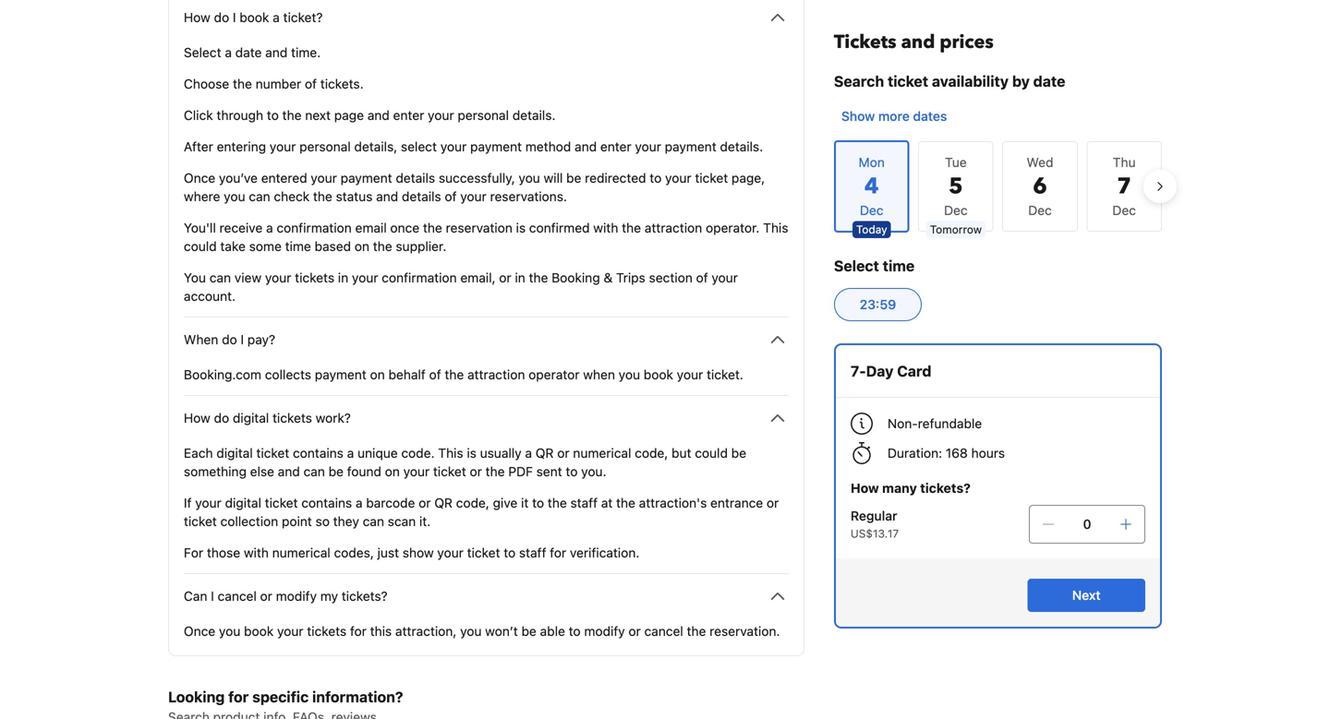 Task type: locate. For each thing, give the bounding box(es) containing it.
of down successfully,
[[445, 189, 457, 204]]

modify left the my at the bottom of the page
[[276, 589, 317, 604]]

is inside you'll receive a confirmation email once the reservation is confirmed with the attraction operator. this could take some time based on the supplier.
[[516, 220, 526, 236]]

your up the status
[[311, 170, 337, 186]]

qr inside the if your digital ticket contains a barcode or qr code, give it to the staff at the attraction's entrance or ticket collection point so they can scan it.
[[435, 496, 453, 511]]

could down you'll
[[184, 239, 217, 254]]

how up each
[[184, 411, 210, 426]]

you can view your tickets in your confirmation email, or in the booking & trips section of your account.
[[184, 270, 738, 304]]

region
[[819, 133, 1177, 240]]

1 vertical spatial select
[[834, 257, 879, 275]]

0 horizontal spatial attraction
[[468, 367, 525, 383]]

with
[[593, 220, 618, 236], [244, 546, 269, 561]]

code.
[[401, 446, 435, 461]]

of inside you can view your tickets in your confirmation email, or in the booking & trips section of your account.
[[696, 270, 708, 285]]

show
[[403, 546, 434, 561]]

tickets left work?
[[273, 411, 312, 426]]

could inside each digital ticket contains a unique code. this is usually a qr or numerical code, but could be something else and can be found on your ticket or the pdf sent to you.
[[695, 446, 728, 461]]

0 horizontal spatial this
[[438, 446, 463, 461]]

1 horizontal spatial in
[[515, 270, 525, 285]]

cancel right can
[[218, 589, 257, 604]]

the right check
[[313, 189, 332, 204]]

once inside once you've entered your payment details successfully, you will be redirected to your ticket page, where you can check the status and details of your reservations.
[[184, 170, 215, 186]]

time inside you'll receive a confirmation email once the reservation is confirmed with the attraction operator. this could take some time based on the supplier.
[[285, 239, 311, 254]]

1 horizontal spatial staff
[[571, 496, 598, 511]]

0 horizontal spatial is
[[467, 446, 477, 461]]

date right the by
[[1034, 73, 1066, 90]]

or
[[499, 270, 512, 285], [557, 446, 570, 461], [470, 464, 482, 480], [419, 496, 431, 511], [767, 496, 779, 511], [260, 589, 272, 604], [629, 624, 641, 639]]

a up some
[[266, 220, 273, 236]]

booking.com collects payment on behalf of the attraction operator when you book your ticket.
[[184, 367, 744, 383]]

and right the status
[[376, 189, 398, 204]]

1 dec from the left
[[944, 203, 968, 218]]

my
[[320, 589, 338, 604]]

dec inside tue 5 dec tomorrow
[[944, 203, 968, 218]]

digital up something
[[216, 446, 253, 461]]

this
[[370, 624, 392, 639]]

of
[[305, 76, 317, 91], [445, 189, 457, 204], [696, 270, 708, 285], [429, 367, 441, 383]]

and inside once you've entered your payment details successfully, you will be redirected to your ticket page, where you can check the status and details of your reservations.
[[376, 189, 398, 204]]

dec down 7
[[1113, 203, 1136, 218]]

1 vertical spatial do
[[222, 332, 237, 347]]

on left behalf
[[370, 367, 385, 383]]

based
[[315, 239, 351, 254]]

payment inside once you've entered your payment details successfully, you will be redirected to your ticket page, where you can check the status and details of your reservations.
[[341, 170, 392, 186]]

information?
[[312, 689, 403, 706]]

staff left at
[[571, 496, 598, 511]]

dec for 7
[[1113, 203, 1136, 218]]

i for book
[[233, 10, 236, 25]]

can inside the if your digital ticket contains a barcode or qr code, give it to the staff at the attraction's entrance or ticket collection point so they can scan it.
[[363, 514, 384, 529]]

payment
[[470, 139, 522, 154], [665, 139, 717, 154], [341, 170, 392, 186], [315, 367, 367, 383]]

1 vertical spatial once
[[184, 624, 215, 639]]

0 vertical spatial select
[[184, 45, 221, 60]]

3 dec from the left
[[1113, 203, 1136, 218]]

0 horizontal spatial cancel
[[218, 589, 257, 604]]

so
[[316, 514, 330, 529]]

1 vertical spatial for
[[350, 624, 367, 639]]

how for how do i book a ticket?
[[184, 10, 210, 25]]

digital up collection
[[225, 496, 261, 511]]

this inside you'll receive a confirmation email once the reservation is confirmed with the attraction operator. this could take some time based on the supplier.
[[763, 220, 789, 236]]

can up account.
[[210, 270, 231, 285]]

1 in from the left
[[338, 270, 348, 285]]

once for once you've entered your payment details successfully, you will be redirected to your ticket page, where you can check the status and details of your reservations.
[[184, 170, 215, 186]]

code, inside each digital ticket contains a unique code. this is usually a qr or numerical code, but could be something else and can be found on your ticket or the pdf sent to you.
[[635, 446, 668, 461]]

more
[[879, 109, 910, 124]]

once you book your tickets for this attraction, you won't be able to modify or cancel the reservation.
[[184, 624, 780, 639]]

0 vertical spatial for
[[550, 546, 567, 561]]

0 vertical spatial once
[[184, 170, 215, 186]]

1 vertical spatial qr
[[435, 496, 453, 511]]

is
[[516, 220, 526, 236], [467, 446, 477, 461]]

do inside how do i book a ticket? dropdown button
[[214, 10, 229, 25]]

2 vertical spatial for
[[228, 689, 249, 706]]

you.
[[581, 464, 607, 480]]

can
[[184, 589, 207, 604]]

1 horizontal spatial modify
[[584, 624, 625, 639]]

details. up method
[[513, 108, 556, 123]]

i left pay?
[[241, 332, 244, 347]]

tickets? right the my at the bottom of the page
[[342, 589, 388, 604]]

for left this
[[350, 624, 367, 639]]

1 vertical spatial digital
[[216, 446, 253, 461]]

digital inside dropdown button
[[233, 411, 269, 426]]

2 dec from the left
[[1029, 203, 1052, 218]]

something
[[184, 464, 247, 480]]

this
[[763, 220, 789, 236], [438, 446, 463, 461]]

the up through
[[233, 76, 252, 91]]

work?
[[316, 411, 351, 426]]

1 vertical spatial i
[[241, 332, 244, 347]]

staff inside the if your digital ticket contains a barcode or qr code, give it to the staff at the attraction's entrance or ticket collection point so they can scan it.
[[571, 496, 598, 511]]

0 vertical spatial modify
[[276, 589, 317, 604]]

and right method
[[575, 139, 597, 154]]

details,
[[354, 139, 397, 154]]

attraction up 'section' on the top
[[645, 220, 702, 236]]

0 horizontal spatial in
[[338, 270, 348, 285]]

1 vertical spatial personal
[[299, 139, 351, 154]]

how do i book a ticket?
[[184, 10, 323, 25]]

or down usually
[[470, 464, 482, 480]]

0 horizontal spatial date
[[235, 45, 262, 60]]

dec inside wed 6 dec
[[1029, 203, 1052, 218]]

0 vertical spatial details.
[[513, 108, 556, 123]]

ticket down if
[[184, 514, 217, 529]]

0 horizontal spatial details.
[[513, 108, 556, 123]]

1 horizontal spatial for
[[350, 624, 367, 639]]

select inside how do i book a ticket? element
[[184, 45, 221, 60]]

attraction's
[[639, 496, 707, 511]]

the inside once you've entered your payment details successfully, you will be redirected to your ticket page, where you can check the status and details of your reservations.
[[313, 189, 332, 204]]

behalf
[[389, 367, 426, 383]]

1 once from the top
[[184, 170, 215, 186]]

0 vertical spatial with
[[593, 220, 618, 236]]

tickets? inside dropdown button
[[342, 589, 388, 604]]

section
[[649, 270, 693, 285]]

0 horizontal spatial code,
[[456, 496, 490, 511]]

show
[[842, 109, 875, 124]]

1 horizontal spatial could
[[695, 446, 728, 461]]

thu
[[1113, 155, 1136, 170]]

1 vertical spatial tickets
[[273, 411, 312, 426]]

digital inside the if your digital ticket contains a barcode or qr code, give it to the staff at the attraction's entrance or ticket collection point so they can scan it.
[[225, 496, 261, 511]]

you'll receive a confirmation email once the reservation is confirmed with the attraction operator. this could take some time based on the supplier.
[[184, 220, 789, 254]]

code, left but
[[635, 446, 668, 461]]

0 horizontal spatial modify
[[276, 589, 317, 604]]

dec for 5
[[944, 203, 968, 218]]

2 vertical spatial tickets
[[307, 624, 347, 639]]

do inside how do digital tickets work? dropdown button
[[214, 411, 229, 426]]

confirmation inside you can view your tickets in your confirmation email, or in the booking & trips section of your account.
[[382, 270, 457, 285]]

once for once you book your tickets for this attraction, you won't be able to modify or cancel the reservation.
[[184, 624, 215, 639]]

your right if
[[195, 496, 222, 511]]

0 vertical spatial contains
[[293, 446, 344, 461]]

0 horizontal spatial could
[[184, 239, 217, 254]]

the up trips
[[622, 220, 641, 236]]

ticket inside once you've entered your payment details successfully, you will be redirected to your ticket page, where you can check the status and details of your reservations.
[[695, 170, 728, 186]]

pdf
[[508, 464, 533, 480]]

date inside how do i book a ticket? element
[[235, 45, 262, 60]]

is inside each digital ticket contains a unique code. this is usually a qr or numerical code, but could be something else and can be found on your ticket or the pdf sent to you.
[[467, 446, 477, 461]]

0 vertical spatial qr
[[536, 446, 554, 461]]

your right show
[[437, 546, 464, 561]]

0 vertical spatial enter
[[393, 108, 424, 123]]

numerical down point
[[272, 546, 331, 561]]

next button
[[1028, 579, 1146, 613]]

status
[[336, 189, 373, 204]]

0 vertical spatial time
[[285, 239, 311, 254]]

0 horizontal spatial qr
[[435, 496, 453, 511]]

1 vertical spatial code,
[[456, 496, 490, 511]]

do up 'select a date and time.'
[[214, 10, 229, 25]]

dates
[[913, 109, 947, 124]]

qr up sent
[[536, 446, 554, 461]]

if your digital ticket contains a barcode or qr code, give it to the staff at the attraction's entrance or ticket collection point so they can scan it.
[[184, 496, 779, 529]]

email,
[[460, 270, 496, 285]]

staff
[[571, 496, 598, 511], [519, 546, 546, 561]]

each
[[184, 446, 213, 461]]

thu 7 dec
[[1113, 155, 1136, 218]]

0 vertical spatial tickets
[[295, 270, 335, 285]]

with down collection
[[244, 546, 269, 561]]

0 vertical spatial attraction
[[645, 220, 702, 236]]

1 horizontal spatial dec
[[1029, 203, 1052, 218]]

barcode
[[366, 496, 415, 511]]

this right operator.
[[763, 220, 789, 236]]

payment up the status
[[341, 170, 392, 186]]

when do i pay?
[[184, 332, 275, 347]]

1 horizontal spatial i
[[233, 10, 236, 25]]

for left verification.
[[550, 546, 567, 561]]

1 vertical spatial cancel
[[644, 624, 683, 639]]

1 vertical spatial tickets?
[[342, 589, 388, 604]]

a
[[273, 10, 280, 25], [225, 45, 232, 60], [266, 220, 273, 236], [347, 446, 354, 461], [525, 446, 532, 461], [356, 496, 363, 511]]

on down email
[[355, 239, 370, 254]]

i
[[233, 10, 236, 25], [241, 332, 244, 347], [211, 589, 214, 604]]

in right email,
[[515, 270, 525, 285]]

at
[[601, 496, 613, 511]]

of inside once you've entered your payment details successfully, you will be redirected to your ticket page, where you can check the status and details of your reservations.
[[445, 189, 457, 204]]

personal down the next
[[299, 139, 351, 154]]

i for pay?
[[241, 332, 244, 347]]

contains inside the if your digital ticket contains a barcode or qr code, give it to the staff at the attraction's entrance or ticket collection point so they can scan it.
[[301, 496, 352, 511]]

this inside each digital ticket contains a unique code. this is usually a qr or numerical code, but could be something else and can be found on your ticket or the pdf sent to you.
[[438, 446, 463, 461]]

numerical up you.
[[573, 446, 631, 461]]

do for pay?
[[222, 332, 237, 347]]

1 vertical spatial date
[[1034, 73, 1066, 90]]

1 vertical spatial confirmation
[[382, 270, 457, 285]]

1 horizontal spatial attraction
[[645, 220, 702, 236]]

but
[[672, 446, 692, 461]]

attraction inside you'll receive a confirmation email once the reservation is confirmed with the attraction operator. this could take some time based on the supplier.
[[645, 220, 702, 236]]

with right confirmed
[[593, 220, 618, 236]]

2 vertical spatial on
[[385, 464, 400, 480]]

do right when
[[222, 332, 237, 347]]

date down how do i book a ticket?
[[235, 45, 262, 60]]

0 vertical spatial confirmation
[[277, 220, 352, 236]]

some
[[249, 239, 282, 254]]

once down can
[[184, 624, 215, 639]]

book down can i cancel or modify my tickets?
[[244, 624, 274, 639]]

1 vertical spatial numerical
[[272, 546, 331, 561]]

found
[[347, 464, 382, 480]]

1 horizontal spatial code,
[[635, 446, 668, 461]]

1 vertical spatial attraction
[[468, 367, 525, 383]]

through
[[217, 108, 263, 123]]

be up entrance
[[732, 446, 747, 461]]

can i cancel or modify my tickets? button
[[184, 586, 789, 608]]

how up 'select a date and time.'
[[184, 10, 210, 25]]

how do digital tickets work? button
[[184, 407, 789, 430]]

to inside once you've entered your payment details successfully, you will be redirected to your ticket page, where you can check the status and details of your reservations.
[[650, 170, 662, 186]]

1 horizontal spatial qr
[[536, 446, 554, 461]]

payment up successfully,
[[470, 139, 522, 154]]

0 vertical spatial do
[[214, 10, 229, 25]]

how for how many tickets?
[[851, 481, 879, 496]]

on down unique at the left bottom of page
[[385, 464, 400, 480]]

details.
[[513, 108, 556, 123], [720, 139, 763, 154]]

personal
[[458, 108, 509, 123], [299, 139, 351, 154]]

2 vertical spatial i
[[211, 589, 214, 604]]

2 horizontal spatial i
[[241, 332, 244, 347]]

1 horizontal spatial this
[[763, 220, 789, 236]]

and left prices
[[901, 30, 935, 55]]

0 horizontal spatial with
[[244, 546, 269, 561]]

0 vertical spatial tickets?
[[920, 481, 971, 496]]

1 horizontal spatial numerical
[[573, 446, 631, 461]]

1 horizontal spatial is
[[516, 220, 526, 236]]

book right when
[[644, 367, 674, 383]]

you
[[519, 170, 540, 186], [224, 189, 245, 204], [619, 367, 640, 383], [219, 624, 241, 639], [460, 624, 482, 639]]

1 vertical spatial modify
[[584, 624, 625, 639]]

do inside when do i pay? dropdown button
[[222, 332, 237, 347]]

after
[[184, 139, 213, 154]]

availability
[[932, 73, 1009, 90]]

and right else in the bottom left of the page
[[278, 464, 300, 480]]

i up 'select a date and time.'
[[233, 10, 236, 25]]

1 vertical spatial with
[[244, 546, 269, 561]]

0 horizontal spatial dec
[[944, 203, 968, 218]]

0 vertical spatial how
[[184, 10, 210, 25]]

your right redirected
[[665, 170, 692, 186]]

could right but
[[695, 446, 728, 461]]

tickets for book
[[307, 624, 347, 639]]

details up once
[[402, 189, 441, 204]]

click through to the next page and enter your personal details.
[[184, 108, 556, 123]]

book inside dropdown button
[[240, 10, 269, 25]]

confirmation up based
[[277, 220, 352, 236]]

can inside once you've entered your payment details successfully, you will be redirected to your ticket page, where you can check the status and details of your reservations.
[[249, 189, 270, 204]]

2 horizontal spatial for
[[550, 546, 567, 561]]

select up 23:59
[[834, 257, 879, 275]]

details
[[396, 170, 435, 186], [402, 189, 441, 204]]

2 once from the top
[[184, 624, 215, 639]]

entered
[[261, 170, 307, 186]]

or left the my at the bottom of the page
[[260, 589, 272, 604]]

usually
[[480, 446, 522, 461]]

personal up after entering your personal details, select your payment method and enter your payment details.
[[458, 108, 509, 123]]

0 vertical spatial on
[[355, 239, 370, 254]]

your
[[428, 108, 454, 123], [270, 139, 296, 154], [441, 139, 467, 154], [635, 139, 661, 154], [311, 170, 337, 186], [665, 170, 692, 186], [460, 189, 487, 204], [265, 270, 291, 285], [352, 270, 378, 285], [712, 270, 738, 285], [677, 367, 703, 383], [403, 464, 430, 480], [195, 496, 222, 511], [437, 546, 464, 561], [277, 624, 304, 639]]

for inside "how do digital tickets work?" element
[[550, 546, 567, 561]]

0 vertical spatial this
[[763, 220, 789, 236]]

receive
[[219, 220, 263, 236]]

0 vertical spatial i
[[233, 10, 236, 25]]

is down 'reservations.'
[[516, 220, 526, 236]]

1 horizontal spatial time
[[883, 257, 915, 275]]

&
[[604, 270, 613, 285]]

0 horizontal spatial time
[[285, 239, 311, 254]]

0 vertical spatial staff
[[571, 496, 598, 511]]

1 horizontal spatial with
[[593, 220, 618, 236]]

your down successfully,
[[460, 189, 487, 204]]

details. up page,
[[720, 139, 763, 154]]

you down you've
[[224, 189, 245, 204]]

the down email
[[373, 239, 392, 254]]

1 horizontal spatial cancel
[[644, 624, 683, 639]]

1 vertical spatial enter
[[600, 139, 632, 154]]

0 vertical spatial digital
[[233, 411, 269, 426]]

0 vertical spatial numerical
[[573, 446, 631, 461]]

tickets inside you can view your tickets in your confirmation email, or in the booking & trips section of your account.
[[295, 270, 335, 285]]

0 horizontal spatial tickets?
[[342, 589, 388, 604]]

to
[[267, 108, 279, 123], [650, 170, 662, 186], [566, 464, 578, 480], [532, 496, 544, 511], [504, 546, 516, 561], [569, 624, 581, 639]]

select for select a date and time.
[[184, 45, 221, 60]]

enter up redirected
[[600, 139, 632, 154]]

view
[[235, 270, 262, 285]]

to right it
[[532, 496, 544, 511]]

duration: 168 hours
[[888, 446, 1005, 461]]

0 horizontal spatial for
[[228, 689, 249, 706]]

looking
[[168, 689, 225, 706]]

1 vertical spatial staff
[[519, 546, 546, 561]]

1 vertical spatial this
[[438, 446, 463, 461]]

date
[[235, 45, 262, 60], [1034, 73, 1066, 90]]

how up regular on the bottom right of the page
[[851, 481, 879, 496]]

cancel left reservation.
[[644, 624, 683, 639]]

this right code.
[[438, 446, 463, 461]]

2 vertical spatial digital
[[225, 496, 261, 511]]

ticket
[[888, 73, 929, 90], [695, 170, 728, 186], [256, 446, 289, 461], [433, 464, 466, 480], [265, 496, 298, 511], [184, 514, 217, 529], [467, 546, 500, 561]]

many
[[882, 481, 917, 496]]

do down booking.com
[[214, 411, 229, 426]]

tickets
[[295, 270, 335, 285], [273, 411, 312, 426], [307, 624, 347, 639]]

can down barcode
[[363, 514, 384, 529]]

modify right able
[[584, 624, 625, 639]]

the right at
[[616, 496, 636, 511]]

won't
[[485, 624, 518, 639]]

in down based
[[338, 270, 348, 285]]

else
[[250, 464, 274, 480]]

attraction down when do i pay? dropdown button
[[468, 367, 525, 383]]

search
[[834, 73, 884, 90]]

ticket.
[[707, 367, 744, 383]]

able
[[540, 624, 565, 639]]

email
[[355, 220, 387, 236]]

1 vertical spatial is
[[467, 446, 477, 461]]

refundable
[[918, 416, 982, 431]]

0 vertical spatial is
[[516, 220, 526, 236]]

1 vertical spatial how
[[184, 411, 210, 426]]

select a date and time.
[[184, 45, 321, 60]]

is left usually
[[467, 446, 477, 461]]

a up they
[[356, 496, 363, 511]]

modify
[[276, 589, 317, 604], [584, 624, 625, 639]]

trips
[[616, 270, 646, 285]]

0 horizontal spatial enter
[[393, 108, 424, 123]]

numerical inside each digital ticket contains a unique code. this is usually a qr or numerical code, but could be something else and can be found on your ticket or the pdf sent to you.
[[573, 446, 631, 461]]

0 horizontal spatial staff
[[519, 546, 546, 561]]

0 horizontal spatial i
[[211, 589, 214, 604]]

1 vertical spatial could
[[695, 446, 728, 461]]

enter
[[393, 108, 424, 123], [600, 139, 632, 154]]

1 horizontal spatial confirmation
[[382, 270, 457, 285]]



Task type: vqa. For each thing, say whether or not it's contained in the screenshot.
Schultz
no



Task type: describe. For each thing, give the bounding box(es) containing it.
1 vertical spatial time
[[883, 257, 915, 275]]

and left the time.
[[265, 45, 288, 60]]

the up the supplier.
[[423, 220, 442, 236]]

be inside once you've entered your payment details successfully, you will be redirected to your ticket page, where you can check the status and details of your reservations.
[[566, 170, 582, 186]]

choose the number of tickets.
[[184, 76, 364, 91]]

number
[[256, 76, 301, 91]]

entering
[[217, 139, 266, 154]]

1 vertical spatial details.
[[720, 139, 763, 154]]

0
[[1083, 517, 1092, 532]]

your up entered
[[270, 139, 296, 154]]

scan
[[388, 514, 416, 529]]

codes,
[[334, 546, 374, 561]]

your right 'select'
[[441, 139, 467, 154]]

on inside you'll receive a confirmation email once the reservation is confirmed with the attraction operator. this could take some time based on the supplier.
[[355, 239, 370, 254]]

digital for do
[[233, 411, 269, 426]]

or right able
[[629, 624, 641, 639]]

card
[[897, 363, 932, 380]]

0 horizontal spatial personal
[[299, 139, 351, 154]]

how do i book a ticket? button
[[184, 6, 789, 29]]

1 vertical spatial book
[[644, 367, 674, 383]]

how for how do digital tickets work?
[[184, 411, 210, 426]]

on inside each digital ticket contains a unique code. this is usually a qr or numerical code, but could be something else and can be found on your ticket or the pdf sent to you.
[[385, 464, 400, 480]]

to inside the if your digital ticket contains a barcode or qr code, give it to the staff at the attraction's entrance or ticket collection point so they can scan it.
[[532, 496, 544, 511]]

tickets.
[[320, 76, 364, 91]]

be left able
[[522, 624, 537, 639]]

looking for specific information?
[[168, 689, 403, 706]]

your up 'select'
[[428, 108, 454, 123]]

can inside each digital ticket contains a unique code. this is usually a qr or numerical code, but could be something else and can be found on your ticket or the pdf sent to you.
[[304, 464, 325, 480]]

you down can i cancel or modify my tickets?
[[219, 624, 241, 639]]

0 vertical spatial details
[[396, 170, 435, 186]]

booking
[[552, 270, 600, 285]]

method
[[526, 139, 571, 154]]

wed
[[1027, 155, 1054, 170]]

do for tickets
[[214, 411, 229, 426]]

collection
[[220, 514, 278, 529]]

confirmation inside you'll receive a confirmation email once the reservation is confirmed with the attraction operator. this could take some time based on the supplier.
[[277, 220, 352, 236]]

tickets inside dropdown button
[[273, 411, 312, 426]]

when do i pay? button
[[184, 329, 789, 351]]

click
[[184, 108, 213, 123]]

do for book
[[214, 10, 229, 25]]

of left tickets.
[[305, 76, 317, 91]]

23:59
[[860, 297, 896, 312]]

and right page
[[368, 108, 390, 123]]

be left found
[[329, 464, 344, 480]]

cancel inside dropdown button
[[218, 589, 257, 604]]

your inside each digital ticket contains a unique code. this is usually a qr or numerical code, but could be something else and can be found on your ticket or the pdf sent to you.
[[403, 464, 430, 480]]

tickets for view
[[295, 270, 335, 285]]

the inside you can view your tickets in your confirmation email, or in the booking & trips section of your account.
[[529, 270, 548, 285]]

the right behalf
[[445, 367, 464, 383]]

prices
[[940, 30, 994, 55]]

you right when
[[619, 367, 640, 383]]

take
[[220, 239, 246, 254]]

with inside you'll receive a confirmation email once the reservation is confirmed with the attraction operator. this could take some time based on the supplier.
[[593, 220, 618, 236]]

code, inside the if your digital ticket contains a barcode or qr code, give it to the staff at the attraction's entrance or ticket collection point so they can scan it.
[[456, 496, 490, 511]]

or up sent
[[557, 446, 570, 461]]

could inside you'll receive a confirmation email once the reservation is confirmed with the attraction operator. this could take some time based on the supplier.
[[184, 239, 217, 254]]

can inside you can view your tickets in your confirmation email, or in the booking & trips section of your account.
[[210, 270, 231, 285]]

select time
[[834, 257, 915, 275]]

your up redirected
[[635, 139, 661, 154]]

or inside can i cancel or modify my tickets? dropdown button
[[260, 589, 272, 604]]

0 horizontal spatial numerical
[[272, 546, 331, 561]]

payment up operator.
[[665, 139, 717, 154]]

operator.
[[706, 220, 760, 236]]

your left 'ticket.' on the right bottom of page
[[677, 367, 703, 383]]

when
[[583, 367, 615, 383]]

regular
[[851, 509, 898, 524]]

entrance
[[711, 496, 763, 511]]

qr inside each digital ticket contains a unique code. this is usually a qr or numerical code, but could be something else and can be found on your ticket or the pdf sent to you.
[[536, 446, 554, 461]]

search ticket availability by date
[[834, 73, 1066, 90]]

7-
[[851, 363, 866, 380]]

ticket up show more dates
[[888, 73, 929, 90]]

the left reservation.
[[687, 624, 706, 639]]

specific
[[252, 689, 309, 706]]

just
[[378, 546, 399, 561]]

and inside each digital ticket contains a unique code. this is usually a qr or numerical code, but could be something else and can be found on your ticket or the pdf sent to you.
[[278, 464, 300, 480]]

region containing 5
[[819, 133, 1177, 240]]

reservation
[[446, 220, 513, 236]]

non-refundable
[[888, 416, 982, 431]]

will
[[544, 170, 563, 186]]

or inside you can view your tickets in your confirmation email, or in the booking & trips section of your account.
[[499, 270, 512, 285]]

your right view
[[265, 270, 291, 285]]

the left the next
[[282, 108, 302, 123]]

5
[[949, 171, 963, 202]]

to inside each digital ticket contains a unique code. this is usually a qr or numerical code, but could be something else and can be found on your ticket or the pdf sent to you.
[[566, 464, 578, 480]]

a inside the if your digital ticket contains a barcode or qr code, give it to the staff at the attraction's entrance or ticket collection point so they can scan it.
[[356, 496, 363, 511]]

a up found
[[347, 446, 354, 461]]

for
[[184, 546, 203, 561]]

modify inside can i cancel or modify my tickets? dropdown button
[[276, 589, 317, 604]]

choose
[[184, 76, 229, 91]]

it
[[521, 496, 529, 511]]

confirmed
[[529, 220, 590, 236]]

ticket down code.
[[433, 464, 466, 480]]

next
[[305, 108, 331, 123]]

you left the won't
[[460, 624, 482, 639]]

verification.
[[570, 546, 640, 561]]

digital for your
[[225, 496, 261, 511]]

attraction,
[[395, 624, 457, 639]]

how do i book a ticket? element
[[184, 29, 789, 306]]

you
[[184, 270, 206, 285]]

2 vertical spatial book
[[244, 624, 274, 639]]

us$13.17
[[851, 528, 899, 540]]

ticket up else in the bottom left of the page
[[256, 446, 289, 461]]

a inside dropdown button
[[273, 10, 280, 25]]

pay?
[[247, 332, 275, 347]]

successfully,
[[439, 170, 515, 186]]

is for this
[[467, 446, 477, 461]]

your down operator.
[[712, 270, 738, 285]]

point
[[282, 514, 312, 529]]

next
[[1073, 588, 1101, 603]]

wed 6 dec
[[1027, 155, 1054, 218]]

a up choose
[[225, 45, 232, 60]]

2 in from the left
[[515, 270, 525, 285]]

regular us$13.17
[[851, 509, 899, 540]]

with inside "how do digital tickets work?" element
[[244, 546, 269, 561]]

ticket down the if your digital ticket contains a barcode or qr code, give it to the staff at the attraction's entrance or ticket collection point so they can scan it. on the bottom of the page
[[467, 546, 500, 561]]

6
[[1033, 171, 1048, 202]]

tue
[[945, 155, 967, 170]]

a inside you'll receive a confirmation email once the reservation is confirmed with the attraction operator. this could take some time based on the supplier.
[[266, 220, 273, 236]]

to right able
[[569, 624, 581, 639]]

or right entrance
[[767, 496, 779, 511]]

once you've entered your payment details successfully, you will be redirected to your ticket page, where you can check the status and details of your reservations.
[[184, 170, 765, 204]]

account.
[[184, 289, 236, 304]]

1 vertical spatial details
[[402, 189, 441, 204]]

to down the if your digital ticket contains a barcode or qr code, give it to the staff at the attraction's entrance or ticket collection point so they can scan it. on the bottom of the page
[[504, 546, 516, 561]]

the down sent
[[548, 496, 567, 511]]

payment up work?
[[315, 367, 367, 383]]

can i cancel or modify my tickets?
[[184, 589, 388, 604]]

ticket up point
[[265, 496, 298, 511]]

tomorrow
[[930, 223, 982, 236]]

is for reservation
[[516, 220, 526, 236]]

0 vertical spatial personal
[[458, 108, 509, 123]]

tickets
[[834, 30, 897, 55]]

of right behalf
[[429, 367, 441, 383]]

once
[[390, 220, 420, 236]]

1 horizontal spatial tickets?
[[920, 481, 971, 496]]

or up the it. on the left
[[419, 496, 431, 511]]

your down can i cancel or modify my tickets?
[[277, 624, 304, 639]]

select for select time
[[834, 257, 879, 275]]

how do digital tickets work? element
[[184, 430, 789, 563]]

your inside the if your digital ticket contains a barcode or qr code, give it to the staff at the attraction's entrance or ticket collection point so they can scan it.
[[195, 496, 222, 511]]

1 vertical spatial on
[[370, 367, 385, 383]]

duration:
[[888, 446, 943, 461]]

how many tickets?
[[851, 481, 971, 496]]

dec for 6
[[1029, 203, 1052, 218]]

for those with numerical codes, just show your ticket to staff for verification.
[[184, 546, 640, 561]]

when
[[184, 332, 218, 347]]

the inside each digital ticket contains a unique code. this is usually a qr or numerical code, but could be something else and can be found on your ticket or the pdf sent to you.
[[486, 464, 505, 480]]

booking.com
[[184, 367, 261, 383]]

reservation.
[[710, 624, 780, 639]]

contains inside each digital ticket contains a unique code. this is usually a qr or numerical code, but could be something else and can be found on your ticket or the pdf sent to you.
[[293, 446, 344, 461]]

where
[[184, 189, 220, 204]]

your down email
[[352, 270, 378, 285]]

a up pdf
[[525, 446, 532, 461]]

1 horizontal spatial enter
[[600, 139, 632, 154]]

you up 'reservations.'
[[519, 170, 540, 186]]

to down choose the number of tickets.
[[267, 108, 279, 123]]

unique
[[358, 446, 398, 461]]

7-day card
[[851, 363, 932, 380]]

show more dates
[[842, 109, 947, 124]]

7
[[1117, 171, 1132, 202]]

1 horizontal spatial date
[[1034, 73, 1066, 90]]

digital inside each digital ticket contains a unique code. this is usually a qr or numerical code, but could be something else and can be found on your ticket or the pdf sent to you.
[[216, 446, 253, 461]]

supplier.
[[396, 239, 447, 254]]

after entering your personal details, select your payment method and enter your payment details.
[[184, 139, 763, 154]]



